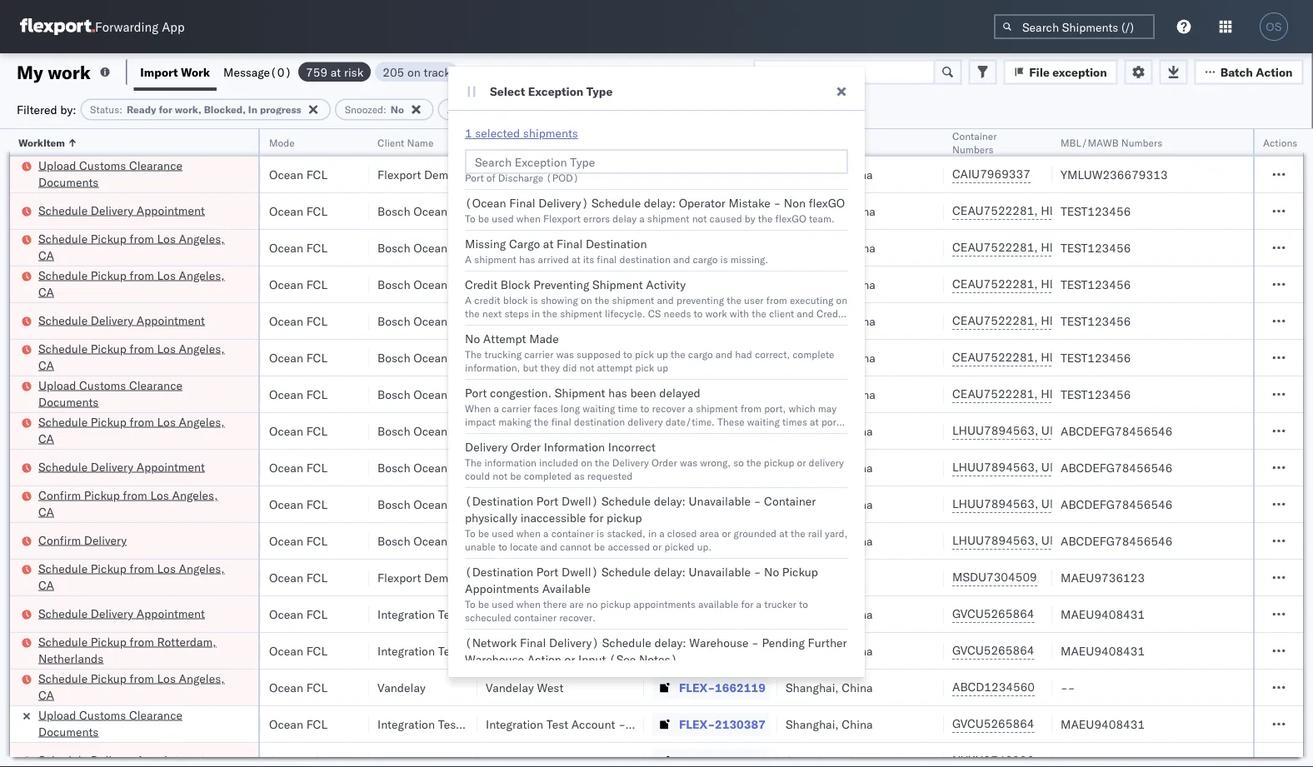 Task type: locate. For each thing, give the bounding box(es) containing it.
bosch ocean test up credit
[[378, 240, 473, 255]]

0 horizontal spatial shipment
[[474, 253, 517, 265]]

2 vertical spatial documents
[[38, 725, 99, 739]]

flex-1662119
[[679, 681, 766, 695]]

3 upload from the top
[[38, 708, 76, 723]]

resize handle column header for flex id
[[758, 129, 778, 768]]

shipment inside 'button'
[[555, 386, 605, 401]]

1 vertical spatial used
[[492, 527, 514, 540]]

delay: for pending
[[655, 636, 687, 651]]

schedule delivery appointment for first schedule delivery appointment 'link' from the bottom
[[38, 606, 205, 621]]

2023
[[159, 571, 188, 585], [151, 607, 180, 622], [151, 644, 180, 659], [159, 681, 188, 695], [151, 717, 180, 732]]

dwell) for for
[[562, 494, 599, 509]]

5 flex-1846748 from the top
[[679, 351, 766, 365]]

1 ca from the top
[[38, 248, 54, 263]]

2 horizontal spatial and
[[716, 348, 733, 361]]

0 vertical spatial customs
[[79, 158, 126, 173]]

no
[[391, 103, 404, 116], [465, 332, 480, 346], [764, 565, 780, 580]]

when inside (destination port dwell) schedule delay: unavailable  - container physically inaccessible for pickup to be used when a container is stacked, in a closed area or grounded at the rail yard, unable to locate and cannot be accessed or picked up.
[[517, 527, 541, 540]]

28,
[[130, 717, 148, 732]]

at
[[448, 103, 458, 116]]

5 12:59 from the top
[[28, 351, 60, 365]]

pickup inside confirm pickup from los angeles, ca
[[84, 488, 120, 503]]

confirm inside confirm pickup from los angeles, ca
[[38, 488, 81, 503]]

and left had
[[716, 348, 733, 361]]

shipment
[[593, 278, 643, 292], [555, 386, 605, 401]]

angeles, for the confirm pickup from los angeles, ca button
[[172, 488, 218, 503]]

in inside (destination port dwell) schedule delay: unavailable  - container physically inaccessible for pickup to be used when a container is stacked, in a closed area or grounded at the rail yard, unable to locate and cannot be accessed or picked up.
[[648, 527, 657, 540]]

2 vertical spatial upload customs clearance documents
[[38, 708, 183, 739]]

1846748 down 1660288
[[715, 204, 766, 218]]

1 vertical spatial on
[[581, 456, 593, 469]]

operator down batch action
[[1270, 136, 1310, 149]]

resize handle column header for deadline
[[183, 129, 203, 768]]

2 demo from the top
[[424, 571, 455, 585]]

has inside "missing cargo at final destination a shipment has arrived at its final destination and cargo is missing."
[[519, 253, 536, 265]]

3 shenzhen, from the top
[[786, 277, 842, 292]]

customs down "12:59 am mst, jan 25, 2023"
[[79, 708, 126, 723]]

documents down deadline
[[38, 175, 99, 189]]

0 vertical spatial for
[[159, 103, 172, 116]]

0 vertical spatial dwell)
[[562, 494, 599, 509]]

resize handle column header for departure port
[[924, 129, 944, 768]]

1 vertical spatial 2130387
[[715, 644, 766, 659]]

1 5, from the top
[[142, 204, 153, 218]]

1 vertical spatial integration
[[486, 644, 543, 659]]

but
[[523, 361, 538, 374]]

schedule pickup from los angeles, ca for third schedule pickup from los angeles, ca button from the bottom
[[38, 415, 225, 446]]

no inside no attempt made the trucking carrier was supposed to pick up the cargo and had correct, complete information, but they did not attempt pick up
[[465, 332, 480, 346]]

2 vertical spatial used
[[492, 598, 514, 611]]

correct,
[[755, 348, 790, 361]]

1 horizontal spatial on
[[581, 456, 593, 469]]

final inside (network final delivery) schedule delay: warehouse - pending further warehouse action or input (see notes)
[[520, 636, 546, 651]]

work
[[48, 60, 91, 83]]

- inside (destination port dwell) schedule delay: unavailable  -  no pickup appointments available to be used when there are no pickup appointments available for a trucker to scheculed container recover.
[[754, 565, 761, 580]]

test down could
[[451, 497, 473, 512]]

appointments
[[634, 598, 696, 611]]

is up (pod)
[[546, 158, 554, 170]]

1 vertical spatial no
[[465, 332, 480, 346]]

mdt,
[[78, 167, 107, 182], [85, 204, 114, 218], [85, 240, 114, 255], [85, 277, 114, 292], [85, 314, 114, 328], [85, 351, 114, 365]]

snoozed
[[345, 103, 384, 116]]

delay: up notes)
[[655, 636, 687, 651]]

6 schedule pickup from los angeles, ca from the top
[[38, 671, 225, 703]]

6 hlxu6269489, from the top
[[1041, 387, 1127, 401]]

exception
[[528, 84, 584, 99]]

port inside button
[[834, 136, 853, 149]]

2 omkar s from the top
[[1270, 204, 1314, 218]]

to inside reset to default filters button
[[653, 64, 665, 79]]

cargo left had
[[688, 348, 713, 361]]

3 12:59 from the top
[[28, 277, 60, 292]]

1 vertical spatial clearance
[[129, 378, 183, 393]]

notice
[[515, 158, 543, 170]]

schedule pickup from los angeles, ca for 2nd schedule pickup from los angeles, ca button from the top
[[38, 268, 225, 299]]

3 9:30 from the top
[[28, 717, 53, 732]]

12:59 am mst, dec 14, 2022 up 5:00 pm mst, dec 23, 2022
[[28, 461, 191, 475]]

pickup inside delivery order information incorrect the information included on the delivery order was wrong, so the pickup or delivery could not be completed as requested
[[764, 456, 795, 469]]

5 5, from the top
[[142, 351, 153, 365]]

1 vertical spatial demo
[[424, 571, 455, 585]]

9 12:59 from the top
[[28, 681, 60, 695]]

and for no attempt made
[[716, 348, 733, 361]]

angeles, for 6th schedule pickup from los angeles, ca button from the bottom of the page
[[179, 231, 225, 246]]

0 vertical spatial integration test account - karl lagerfeld
[[486, 607, 703, 622]]

1 vertical spatial 23,
[[130, 607, 148, 622]]

a left trucker
[[756, 598, 762, 611]]

caiu7969337
[[953, 167, 1031, 181]]

inaccessible
[[521, 511, 586, 526]]

pickup inside schedule pickup from rotterdam, netherlands
[[91, 635, 127, 649]]

4 shenzhen, from the top
[[786, 314, 842, 328]]

schedule delivery appointment link up 12:00 am mst, nov 9, 2022
[[38, 312, 205, 329]]

1 vertical spatial upload customs clearance documents
[[38, 378, 183, 409]]

3 resize handle column header from the left
[[241, 129, 261, 768]]

3 lagerfeld from the top
[[653, 717, 703, 732]]

unavailable up area
[[689, 494, 751, 509]]

confirm pickup from los angeles, ca link
[[38, 487, 237, 521]]

angeles,
[[179, 231, 225, 246], [179, 268, 225, 283], [179, 341, 225, 356], [179, 415, 225, 429], [172, 488, 218, 503], [179, 561, 225, 576], [179, 671, 225, 686]]

final up arrived
[[557, 237, 583, 251]]

5 flex- from the top
[[679, 314, 715, 328]]

completed
[[524, 470, 572, 482]]

1 vertical spatial final
[[557, 237, 583, 251]]

0 vertical spatial 14,
[[141, 424, 159, 438]]

3 hlxu6269489, from the top
[[1041, 277, 1127, 291]]

0 horizontal spatial arrival
[[485, 158, 513, 170]]

0 vertical spatial karl
[[629, 607, 650, 622]]

7 flex- from the top
[[679, 387, 715, 402]]

2 integration test account - karl lagerfeld from the top
[[486, 644, 703, 659]]

jan up schedule pickup from rotterdam, netherlands
[[108, 607, 127, 622]]

1 vertical spatial and
[[716, 348, 733, 361]]

port inside (destination port dwell) schedule delay: unavailable  - container physically inaccessible for pickup to be used when a container is stacked, in a closed area or grounded at the rail yard, unable to locate and cannot be accessed or picked up.
[[537, 494, 559, 509]]

(destination for inaccessible
[[465, 494, 534, 509]]

from for schedule pickup from rotterdam, netherlands link
[[130, 635, 154, 649]]

ca for 6th schedule pickup from los angeles, ca button from the top of the page
[[38, 688, 54, 703]]

unavailable for container
[[689, 494, 751, 509]]

to up scheculed
[[465, 598, 476, 611]]

1 horizontal spatial risk
[[460, 103, 477, 116]]

integration up vandelay west
[[486, 644, 543, 659]]

batch action button
[[1195, 60, 1304, 85]]

be down (ocean
[[478, 212, 490, 225]]

0 vertical spatial --
[[486, 167, 500, 182]]

pickup right the so
[[764, 456, 795, 469]]

notes)
[[639, 653, 678, 667]]

made
[[529, 332, 559, 346]]

0 horizontal spatial on
[[408, 65, 421, 79]]

grounded
[[734, 527, 777, 540]]

upload customs clearance documents for 1st upload customs clearance documents link from the bottom of the page
[[38, 708, 183, 739]]

1 vertical spatial (destination
[[465, 565, 534, 580]]

from for 2nd schedule pickup from los angeles, ca button from the bottom "schedule pickup from los angeles, ca" link
[[130, 561, 154, 576]]

flex-2130387 down flex-1662119
[[679, 717, 766, 732]]

12:59 am mdt, nov 5, 2022
[[28, 204, 184, 218], [28, 240, 184, 255], [28, 277, 184, 292], [28, 314, 184, 328], [28, 351, 184, 365]]

8 resize handle column header from the left
[[924, 129, 944, 768]]

demo
[[424, 167, 455, 182], [424, 571, 455, 585]]

integration down appointments
[[486, 607, 543, 622]]

activity
[[646, 278, 686, 292]]

3 account from the top
[[572, 717, 616, 732]]

port congestion. shipment has been delayed button
[[458, 378, 849, 434]]

5 fcl from the top
[[306, 314, 328, 328]]

0 vertical spatial shipment
[[593, 278, 643, 292]]

12:00
[[28, 387, 60, 402]]

0 vertical spatial maeu9408431
[[1061, 607, 1145, 622]]

2 vertical spatial karl
[[629, 717, 650, 732]]

used inside (destination port dwell) schedule delay: unavailable  - container physically inaccessible for pickup to be used when a container is stacked, in a closed area or grounded at the rail yard, unable to locate and cannot be accessed or picked up.
[[492, 527, 514, 540]]

used inside (ocean final delivery) schedule delay: operator mistake - non flexgo to be used when flexport errors delay a shipment not caused by the flexgo team.
[[492, 212, 514, 225]]

23, up 25, at the left bottom of page
[[130, 644, 148, 659]]

to down (ocean
[[465, 212, 476, 225]]

2 5, from the top
[[142, 240, 153, 255]]

test up credit
[[451, 240, 473, 255]]

at left its
[[572, 253, 581, 265]]

test left the errors
[[559, 204, 581, 218]]

confirm for confirm pickup from los angeles, ca
[[38, 488, 81, 503]]

1846748 down had
[[715, 387, 766, 402]]

to inside (destination port dwell) schedule delay: unavailable  - container physically inaccessible for pickup to be used when a container is stacked, in a closed area or grounded at the rail yard, unable to locate and cannot be accessed or picked up.
[[465, 527, 476, 540]]

2 12:59 am mst, dec 14, 2022 from the top
[[28, 461, 191, 475]]

2 vertical spatial upload
[[38, 708, 76, 723]]

port for (destination port dwell) schedule delay: unavailable  - container physically inaccessible for pickup to be used when a container is stacked, in a closed area or grounded at the rail yard, unable to locate and cannot be accessed or picked up.
[[537, 494, 559, 509]]

3 schedule pickup from los angeles, ca link from the top
[[38, 341, 237, 374]]

ymluw236679313
[[1061, 167, 1168, 182]]

2 vertical spatial no
[[764, 565, 780, 580]]

integration test account - karl lagerfeld down recover.
[[486, 644, 703, 659]]

is left missing.
[[721, 253, 728, 265]]

3 schedule pickup from los angeles, ca button from the top
[[38, 341, 237, 376]]

unavailable inside (destination port dwell) schedule delay: unavailable  -  no pickup appointments available to be used when there are no pickup appointments available for a trucker to scheculed container recover.
[[689, 565, 751, 580]]

physically
[[465, 511, 518, 526]]

gvcu5265864 up abcd1234560
[[953, 644, 1035, 658]]

appointment down '19,'
[[137, 203, 205, 218]]

9:30 up "12:59 am mst, jan 25, 2023"
[[28, 644, 53, 659]]

or left delivery
[[797, 456, 806, 469]]

flex-1662119 button
[[653, 676, 769, 700], [653, 676, 769, 700]]

and inside "missing cargo at final destination a shipment has arrived at its final destination and cargo is missing."
[[673, 253, 691, 265]]

mode
[[269, 136, 295, 149]]

pickup
[[91, 231, 127, 246], [91, 268, 127, 283], [91, 341, 127, 356], [91, 415, 127, 429], [84, 488, 120, 503], [91, 561, 127, 576], [783, 565, 819, 580], [91, 635, 127, 649], [91, 671, 127, 686]]

0 horizontal spatial action
[[527, 653, 562, 667]]

2 horizontal spatial for
[[741, 598, 754, 611]]

schedule pickup from los angeles, ca for 6th schedule pickup from los angeles, ca button from the bottom of the page
[[38, 231, 225, 263]]

port inside 'button'
[[465, 386, 487, 401]]

missing.
[[731, 253, 769, 265]]

mst, down 12:00 am mst, nov 9, 2022
[[85, 424, 113, 438]]

- inside (destination port dwell) schedule delay: unavailable  - container physically inaccessible for pickup to be used when a container is stacked, in a closed area or grounded at the rail yard, unable to locate and cannot be accessed or picked up.
[[754, 494, 761, 509]]

2 vertical spatial 9:30
[[28, 717, 53, 732]]

: for status
[[119, 103, 122, 116]]

2 vertical spatial is
[[597, 527, 605, 540]]

overdue,
[[484, 103, 528, 116]]

ca for 2nd schedule pickup from los angeles, ca button from the top
[[38, 285, 54, 299]]

1 vertical spatial for
[[589, 511, 604, 526]]

1 uetu5238478 from the top
[[1042, 423, 1123, 438]]

(destination port dwell) schedule delay: unavailable  -  no pickup appointments available to be used when there are no pickup appointments available for a trucker to scheculed container recover.
[[465, 565, 819, 624]]

from inside schedule pickup from rotterdam, netherlands
[[130, 635, 154, 649]]

2 vertical spatial to
[[465, 598, 476, 611]]

no attempt made the trucking carrier was supposed to pick up the cargo and had correct, complete information, but they did not attempt pick up
[[465, 332, 835, 374]]

ca inside confirm pickup from los angeles, ca
[[38, 505, 54, 519]]

cargo left missing.
[[693, 253, 718, 265]]

los for 6th schedule pickup from los angeles, ca button from the bottom of the page
[[157, 231, 176, 246]]

2 schedule delivery appointment from the top
[[38, 313, 205, 328]]

1 vertical spatial --
[[1061, 681, 1076, 695]]

container down there
[[514, 611, 557, 624]]

1846748
[[715, 204, 766, 218], [715, 240, 766, 255], [715, 277, 766, 292], [715, 314, 766, 328], [715, 351, 766, 365], [715, 387, 766, 402]]

5 1846748 from the top
[[715, 351, 766, 365]]

2 confirm from the top
[[38, 533, 81, 548]]

karl
[[629, 607, 650, 622], [629, 644, 650, 659], [629, 717, 650, 732]]

3 clearance from the top
[[129, 708, 183, 723]]

0 vertical spatial flex-2130387
[[679, 607, 766, 622]]

2 vertical spatial maeu9408431
[[1061, 717, 1145, 732]]

delay: inside (network final delivery) schedule delay: warehouse - pending further warehouse action or input (see notes)
[[655, 636, 687, 651]]

0 vertical spatial shipment
[[648, 212, 690, 225]]

6 resize handle column header from the left
[[624, 129, 644, 768]]

1 vertical spatial maeu9408431
[[1061, 644, 1145, 659]]

be up scheculed
[[478, 598, 490, 611]]

ca for 6th schedule pickup from los angeles, ca button from the bottom of the page
[[38, 248, 54, 263]]

1 ocean fcl from the top
[[269, 167, 328, 182]]

los for fourth schedule pickup from los angeles, ca button from the bottom
[[157, 341, 176, 356]]

9 fcl from the top
[[306, 461, 328, 475]]

2 appointment from the top
[[137, 313, 205, 328]]

2 vertical spatial clearance
[[129, 708, 183, 723]]

3 karl from the top
[[629, 717, 650, 732]]

0 vertical spatial confirm
[[38, 488, 81, 503]]

0 vertical spatial risk
[[344, 65, 364, 79]]

3 integration from the top
[[486, 717, 543, 732]]

did
[[563, 361, 577, 374]]

1 appointment from the top
[[137, 203, 205, 218]]

1 horizontal spatial warehouse
[[690, 636, 749, 651]]

not down information
[[493, 470, 508, 482]]

delivery down the 12:59 am mst, jan 13, 2023
[[91, 606, 133, 621]]

numbers inside container numbers
[[953, 143, 994, 155]]

0 horizontal spatial numbers
[[953, 143, 994, 155]]

0 vertical spatial when
[[517, 212, 541, 225]]

0 vertical spatial 12:59 am mst, dec 14, 2022
[[28, 424, 191, 438]]

risk right 759
[[344, 65, 364, 79]]

shipment down did
[[555, 386, 605, 401]]

my
[[17, 60, 43, 83]]

delivery) inside (network final delivery) schedule delay: warehouse - pending further warehouse action or input (see notes)
[[549, 636, 599, 651]]

container up cannot
[[552, 527, 594, 540]]

3 schedule delivery appointment link from the top
[[38, 459, 205, 476]]

bookings
[[486, 571, 535, 585]]

2 vertical spatial integration
[[486, 717, 543, 732]]

message
[[223, 65, 270, 79]]

the inside the arrival notice is not uploaded to docs in core 72 hours prior to vessel arrival to port of discharge (pod)
[[465, 158, 482, 170]]

0 vertical spatial 9:30 pm mst, jan 23, 2023
[[28, 607, 180, 622]]

2 horizontal spatial :
[[477, 103, 480, 116]]

1 (destination from the top
[[465, 494, 534, 509]]

2 lhuu7894563, uetu5238478 from the top
[[953, 460, 1123, 475]]

1 test123456 from the top
[[1061, 204, 1131, 218]]

area
[[700, 527, 720, 540]]

container inside (destination port dwell) schedule delay: unavailable  - container physically inaccessible for pickup to be used when a container is stacked, in a closed area or grounded at the rail yard, unable to locate and cannot be accessed or picked up.
[[764, 494, 816, 509]]

delivery) for when
[[539, 196, 589, 210]]

3 12:59 am mdt, nov 5, 2022 from the top
[[28, 277, 184, 292]]

2023 right 25, at the left bottom of page
[[159, 681, 188, 695]]

unavailable inside (destination port dwell) schedule delay: unavailable  - container physically inaccessible for pickup to be used when a container is stacked, in a closed area or grounded at the rail yard, unable to locate and cannot be accessed or picked up.
[[689, 494, 751, 509]]

the inside no attempt made the trucking carrier was supposed to pick up the cargo and had correct, complete information, but they did not attempt pick up
[[465, 348, 482, 361]]

up
[[657, 348, 668, 361], [657, 361, 669, 374]]

dwell) inside (destination port dwell) schedule delay: unavailable  -  no pickup appointments available to be used when there are no pickup appointments available for a trucker to scheculed container recover.
[[562, 565, 599, 580]]

be inside (ocean final delivery) schedule delay: operator mistake - non flexgo to be used when flexport errors delay a shipment not caused by the flexgo team.
[[478, 212, 490, 225]]

schedule delivery appointment link
[[38, 202, 205, 219], [38, 312, 205, 329], [38, 459, 205, 476], [38, 606, 205, 622]]

customs
[[79, 158, 126, 173], [79, 378, 126, 393], [79, 708, 126, 723]]

2 up from the top
[[657, 361, 669, 374]]

is inside the arrival notice is not uploaded to docs in core 72 hours prior to vessel arrival to port of discharge (pod)
[[546, 158, 554, 170]]

1 vandelay from the left
[[378, 681, 426, 695]]

pm down "12:59 am mst, jan 25, 2023"
[[56, 717, 74, 732]]

12:59 am mst, dec 14, 2022 down 12:00 am mst, nov 9, 2022
[[28, 424, 191, 438]]

confirm pickup from los angeles, ca button
[[38, 487, 237, 522]]

1 demo from the top
[[424, 167, 455, 182]]

angeles, inside confirm pickup from los angeles, ca
[[172, 488, 218, 503]]

1 schedule pickup from los angeles, ca link from the top
[[38, 230, 237, 264]]

1 horizontal spatial :
[[384, 103, 387, 116]]

pickup inside (destination port dwell) schedule delay: unavailable  -  no pickup appointments available to be used when there are no pickup appointments available for a trucker to scheculed container recover.
[[783, 565, 819, 580]]

shipment inside (ocean final delivery) schedule delay: operator mistake - non flexgo to be used when flexport errors delay a shipment not caused by the flexgo team.
[[648, 212, 690, 225]]

(ocean
[[465, 196, 507, 210]]

shenzhen,
[[786, 204, 842, 218], [786, 240, 842, 255], [786, 277, 842, 292], [786, 314, 842, 328], [786, 351, 842, 365], [786, 387, 842, 402]]

on
[[408, 65, 421, 79], [581, 456, 593, 469]]

the
[[465, 158, 482, 170], [465, 348, 482, 361], [465, 456, 482, 469]]

(destination inside (destination port dwell) schedule delay: unavailable  - container physically inaccessible for pickup to be used when a container is stacked, in a closed area or grounded at the rail yard, unable to locate and cannot be accessed or picked up.
[[465, 494, 534, 509]]

confirm
[[38, 488, 81, 503], [38, 533, 81, 548]]

0 vertical spatial action
[[1256, 65, 1293, 79]]

port up 'inaccessible'
[[537, 494, 559, 509]]

Search Work text field
[[754, 60, 935, 85]]

13 fcl from the top
[[306, 607, 328, 622]]

jan left 25, at the left bottom of page
[[116, 681, 135, 695]]

the arrival notice is not uploaded to docs in core 72 hours prior to vessel arrival to port of discharge (pod) button
[[465, 136, 849, 190]]

jan
[[116, 571, 135, 585], [108, 607, 127, 622], [108, 644, 127, 659], [116, 681, 135, 695], [108, 717, 127, 732]]

0 vertical spatial clearance
[[129, 158, 183, 173]]

1 vertical spatial shipment
[[474, 253, 517, 265]]

1846748 down by
[[715, 240, 766, 255]]

4 omkar s from the top
[[1270, 277, 1314, 292]]

0 vertical spatial is
[[546, 158, 554, 170]]

2 2130387 from the top
[[715, 644, 766, 659]]

ceau7522281, hlxu6269489, hlxu8034992
[[953, 203, 1211, 218], [953, 240, 1211, 255], [953, 277, 1211, 291], [953, 313, 1211, 328], [953, 350, 1211, 365], [953, 387, 1211, 401]]

delay: inside (destination port dwell) schedule delay: unavailable  -  no pickup appointments available to be used when there are no pickup appointments available for a trucker to scheculed container recover.
[[654, 565, 686, 580]]

to up unable
[[465, 527, 476, 540]]

used down physically
[[492, 527, 514, 540]]

and inside no attempt made the trucking carrier was supposed to pick up the cargo and had correct, complete information, but they did not attempt pick up
[[716, 348, 733, 361]]

resize handle column header for container numbers
[[1033, 129, 1053, 768]]

container inside (destination port dwell) schedule delay: unavailable  -  no pickup appointments available to be used when there are no pickup appointments available for a trucker to scheculed container recover.
[[514, 611, 557, 624]]

1 vertical spatial pick
[[636, 361, 655, 374]]

a right "delay"
[[640, 212, 645, 225]]

(destination inside (destination port dwell) schedule delay: unavailable  -  no pickup appointments available to be used when there are no pickup appointments available for a trucker to scheculed container recover.
[[465, 565, 534, 580]]

a inside (ocean final delivery) schedule delay: operator mistake - non flexgo to be used when flexport errors delay a shipment not caused by the flexgo team.
[[640, 212, 645, 225]]

numbers for mbl/mawb numbers
[[1122, 136, 1163, 149]]

dwell) down as
[[562, 494, 599, 509]]

2 vertical spatial flexport
[[378, 571, 421, 585]]

test right carrier
[[559, 351, 581, 365]]

test down as
[[559, 497, 581, 512]]

dwell) for available
[[562, 565, 599, 580]]

4 12:59 from the top
[[28, 314, 60, 328]]

1 vertical spatial upload
[[38, 378, 76, 393]]

2 upload customs clearance documents link from the top
[[38, 377, 237, 411]]

a inside (destination port dwell) schedule delay: unavailable  -  no pickup appointments available to be used when there are no pickup appointments available for a trucker to scheculed container recover.
[[756, 598, 762, 611]]

vandelay for vandelay west
[[486, 681, 534, 695]]

schedule delivery appointment button up schedule pickup from rotterdam, netherlands
[[38, 606, 205, 624]]

2 vertical spatial and
[[541, 541, 558, 553]]

dwell) inside (destination port dwell) schedule delay: unavailable  - container physically inaccessible for pickup to be used when a container is stacked, in a closed area or grounded at the rail yard, unable to locate and cannot be accessed or picked up.
[[562, 494, 599, 509]]

for inside (destination port dwell) schedule delay: unavailable  - container physically inaccessible for pickup to be used when a container is stacked, in a closed area or grounded at the rail yard, unable to locate and cannot be accessed or picked up.
[[589, 511, 604, 526]]

mbl/mawb numbers button
[[1053, 133, 1244, 149]]

information,
[[465, 361, 520, 374]]

from for "schedule pickup from los angeles, ca" link for fourth schedule pickup from los angeles, ca button from the bottom
[[130, 341, 154, 356]]

1 horizontal spatial --
[[1061, 681, 1076, 695]]

2 clearance from the top
[[129, 378, 183, 393]]

jan up "12:59 am mst, jan 25, 2023"
[[108, 644, 127, 659]]

7 resize handle column header from the left
[[758, 129, 778, 768]]

1 horizontal spatial numbers
[[1122, 136, 1163, 149]]

pickup for fourth schedule pickup from los angeles, ca button from the bottom
[[91, 341, 127, 356]]

lhuu7894563, uetu5238478
[[953, 423, 1123, 438], [953, 460, 1123, 475], [953, 497, 1123, 511], [953, 533, 1123, 548]]

5 schedule pickup from los angeles, ca button from the top
[[38, 561, 237, 596]]

or inside (network final delivery) schedule delay: warehouse - pending further warehouse action or input (see notes)
[[565, 653, 576, 667]]

file exception button
[[1004, 60, 1118, 85], [1004, 60, 1118, 85]]

am
[[56, 167, 75, 182], [63, 204, 82, 218], [63, 240, 82, 255], [63, 277, 82, 292], [63, 314, 82, 328], [63, 351, 82, 365], [63, 387, 82, 402], [63, 424, 82, 438], [63, 461, 82, 475], [56, 534, 75, 548], [63, 571, 82, 585], [63, 681, 82, 695]]

schedule inside (destination port dwell) schedule delay: unavailable  -  no pickup appointments available to be used when there are no pickup appointments available for a trucker to scheculed container recover.
[[602, 565, 651, 580]]

0 vertical spatial pickup
[[764, 456, 795, 469]]

on right "205" at the left top of page
[[408, 65, 421, 79]]

vandelay west
[[486, 681, 564, 695]]

1 gvcu5265864 from the top
[[953, 607, 1035, 621]]

1 pick from the top
[[635, 348, 654, 361]]

pickup for schedule pickup from rotterdam, netherlands button
[[91, 635, 127, 649]]

prior
[[733, 158, 754, 170]]

schedule pickup from los angeles, ca
[[38, 231, 225, 263], [38, 268, 225, 299], [38, 341, 225, 373], [38, 415, 225, 446], [38, 561, 225, 593], [38, 671, 225, 703]]

2 horizontal spatial no
[[764, 565, 780, 580]]

1 vertical spatial integration test account - karl lagerfeld
[[486, 644, 703, 659]]

1 vertical spatial customs
[[79, 378, 126, 393]]

- inside (network final delivery) schedule delay: warehouse - pending further warehouse action or input (see notes)
[[752, 636, 759, 651]]

2 s from the top
[[1308, 204, 1314, 218]]

schedule delivery appointment for second schedule delivery appointment 'link' from the bottom
[[38, 460, 205, 474]]

shipment inside "missing cargo at final destination a shipment has arrived at its final destination and cargo is missing."
[[474, 253, 517, 265]]

when up cargo at the left of page
[[517, 212, 541, 225]]

pickup
[[764, 456, 795, 469], [607, 511, 642, 526], [601, 598, 631, 611]]

to right trucker
[[799, 598, 808, 611]]

19,
[[135, 167, 153, 182]]

0 vertical spatial no
[[391, 103, 404, 116]]

when inside (destination port dwell) schedule delay: unavailable  -  no pickup appointments available to be used when there are no pickup appointments available for a trucker to scheculed container recover.
[[517, 598, 541, 611]]

flexport inside (ocean final delivery) schedule delay: operator mistake - non flexgo to be used when flexport errors delay a shipment not caused by the flexgo team.
[[544, 212, 581, 225]]

jan left '13,' at the left
[[116, 571, 135, 585]]

departure
[[786, 136, 832, 149]]

4 ceau7522281, hlxu6269489, hlxu8034992 from the top
[[953, 313, 1211, 328]]

ca for fourth schedule pickup from los angeles, ca button from the bottom
[[38, 358, 54, 373]]

final for (network
[[520, 636, 546, 651]]

1 upload customs clearance documents button from the top
[[38, 157, 237, 192]]

2 vertical spatial gvcu5265864
[[953, 717, 1035, 731]]

delay: inside (destination port dwell) schedule delay: unavailable  - container physically inaccessible for pickup to be used when a container is stacked, in a closed area or grounded at the rail yard, unable to locate and cannot be accessed or picked up.
[[654, 494, 686, 509]]

0 horizontal spatial for
[[159, 103, 172, 116]]

not left caused
[[692, 212, 707, 225]]

appointment up confirm pickup from los angeles, ca link
[[137, 460, 205, 474]]

resize handle column header
[[183, 129, 203, 768], [238, 129, 258, 768], [241, 129, 261, 768], [349, 129, 369, 768], [458, 129, 478, 768], [624, 129, 644, 768], [758, 129, 778, 768], [924, 129, 944, 768], [1033, 129, 1053, 768], [1241, 129, 1261, 768], [1284, 129, 1304, 768]]

1 horizontal spatial has
[[608, 386, 627, 401]]

1 vertical spatial risk
[[460, 103, 477, 116]]

0 horizontal spatial was
[[557, 348, 574, 361]]

not inside delivery order information incorrect the information included on the delivery order was wrong, so the pickup or delivery could not be completed as requested
[[493, 470, 508, 482]]

port down information,
[[465, 386, 487, 401]]

confirm for confirm delivery
[[38, 533, 81, 548]]

snoozed : no
[[345, 103, 404, 116]]

0 vertical spatial upload customs clearance documents
[[38, 158, 183, 189]]

delivery
[[91, 203, 133, 218], [91, 313, 133, 328], [465, 440, 508, 455], [613, 456, 649, 469], [91, 460, 133, 474], [84, 533, 127, 548], [91, 606, 133, 621]]

test down did
[[559, 387, 581, 402]]

1 vertical spatial 12:59 am mst, dec 14, 2022
[[28, 461, 191, 475]]

13 ocean fcl from the top
[[269, 607, 328, 622]]

appointment up rotterdam,
[[137, 606, 205, 621]]

bosch ocean test down 'inaccessible'
[[486, 534, 581, 548]]

test down "a"
[[451, 277, 473, 292]]

1 schedule pickup from los angeles, ca button from the top
[[38, 230, 237, 265]]

1 dwell) from the top
[[562, 494, 599, 509]]

type
[[587, 84, 613, 99]]

in inside the arrival notice is not uploaded to docs in core 72 hours prior to vessel arrival to port of discharge (pod)
[[655, 158, 663, 170]]

is inside (destination port dwell) schedule delay: unavailable  - container physically inaccessible for pickup to be used when a container is stacked, in a closed area or grounded at the rail yard, unable to locate and cannot be accessed or picked up.
[[597, 527, 605, 540]]

appointment up the 9,
[[137, 313, 205, 328]]

1 vertical spatial container
[[514, 611, 557, 624]]

(destination for appointments
[[465, 565, 534, 580]]

1 to from the top
[[465, 212, 476, 225]]

3 schedule delivery appointment button from the top
[[38, 459, 205, 477]]

delay: inside (ocean final delivery) schedule delay: operator mistake - non flexgo to be used when flexport errors delay a shipment not caused by the flexgo team.
[[644, 196, 676, 210]]

to
[[653, 64, 665, 79], [619, 158, 628, 170], [757, 158, 766, 170], [830, 158, 839, 170], [624, 348, 633, 361], [499, 541, 508, 553], [799, 598, 808, 611]]

shipment right "delay"
[[648, 212, 690, 225]]

0 vertical spatial up
[[657, 348, 668, 361]]

0 vertical spatial integration
[[486, 607, 543, 622]]

from inside confirm pickup from los angeles, ca
[[123, 488, 147, 503]]

is inside "missing cargo at final destination a shipment has arrived at its final destination and cargo is missing."
[[721, 253, 728, 265]]

attempt
[[483, 332, 526, 346]]

the up requested
[[595, 456, 610, 469]]

1 integration from the top
[[486, 607, 543, 622]]

information
[[544, 440, 605, 455]]

0 horizontal spatial operator
[[679, 196, 726, 210]]

mst, up 5:00 pm mst, dec 23, 2022
[[85, 461, 113, 475]]

cargo inside no attempt made the trucking carrier was supposed to pick up the cargo and had correct, complete information, but they did not attempt pick up
[[688, 348, 713, 361]]

24,
[[134, 534, 152, 548]]

0 vertical spatial 23,
[[133, 497, 151, 512]]

delivery inside button
[[84, 533, 127, 548]]

unavailable down up.
[[689, 565, 751, 580]]

schedule pickup from los angeles, ca for fourth schedule pickup from los angeles, ca button from the bottom
[[38, 341, 225, 373]]

gvcu5265864 down abcd1234560
[[953, 717, 1035, 731]]

4 shenzhen, china from the top
[[786, 314, 876, 328]]

delayed
[[660, 386, 701, 401]]

0 vertical spatial warehouse
[[690, 636, 749, 651]]

no inside (destination port dwell) schedule delay: unavailable  -  no pickup appointments available to be used when there are no pickup appointments available for a trucker to scheculed container recover.
[[764, 565, 780, 580]]

and inside (destination port dwell) schedule delay: unavailable  - container physically inaccessible for pickup to be used when a container is stacked, in a closed area or grounded at the rail yard, unable to locate and cannot be accessed or picked up.
[[541, 541, 558, 553]]

1 vertical spatial cargo
[[688, 348, 713, 361]]

los inside confirm pickup from los angeles, ca
[[150, 488, 169, 503]]

3 abcdefg78456546 from the top
[[1061, 497, 1173, 512]]

2 to from the top
[[465, 527, 476, 540]]

4 appointment from the top
[[137, 606, 205, 621]]

from for "schedule pickup from los angeles, ca" link associated with 6th schedule pickup from los angeles, ca button from the top of the page
[[130, 671, 154, 686]]

delivery) inside (ocean final delivery) schedule delay: operator mistake - non flexgo to be used when flexport errors delay a shipment not caused by the flexgo team.
[[539, 196, 589, 210]]

ca for 2nd schedule pickup from los angeles, ca button from the bottom
[[38, 578, 54, 593]]

1 hlxu6269489, from the top
[[1041, 203, 1127, 218]]

2 vertical spatial 2130387
[[715, 717, 766, 732]]

2 shanghai, from the top
[[786, 424, 839, 438]]

departure port button
[[778, 133, 928, 149]]

my work
[[17, 60, 91, 83]]

0 vertical spatial flexport demo consignee
[[378, 167, 514, 182]]

0 vertical spatial demo
[[424, 167, 455, 182]]

customs for second upload customs clearance documents button from the bottom of the page
[[79, 158, 126, 173]]

upload customs clearance documents for 2nd upload customs clearance documents link
[[38, 378, 183, 409]]

4 resize handle column header from the left
[[349, 129, 369, 768]]

flexgo down non
[[776, 212, 807, 225]]

1 vertical spatial was
[[680, 456, 698, 469]]

9:30
[[28, 607, 53, 622], [28, 644, 53, 659], [28, 717, 53, 732]]

1 vertical spatial lagerfeld
[[653, 644, 703, 659]]

1 vertical spatial is
[[721, 253, 728, 265]]

pickup inside (destination port dwell) schedule delay: unavailable  -  no pickup appointments available to be used when there are no pickup appointments available for a trucker to scheculed container recover.
[[601, 598, 631, 611]]

no up trucker
[[764, 565, 780, 580]]

the up delayed
[[671, 348, 686, 361]]

to inside (ocean final delivery) schedule delay: operator mistake - non flexgo to be used when flexport errors delay a shipment not caused by the flexgo team.
[[465, 212, 476, 225]]

the left rail at right
[[791, 527, 806, 540]]

final
[[597, 253, 617, 265]]

2 lhuu7894563, from the top
[[953, 460, 1039, 475]]

1 vertical spatial account
[[572, 644, 616, 659]]

and for missing cargo at final destination
[[673, 253, 691, 265]]

lagerfeld down flex-1662119
[[653, 717, 703, 732]]

0 horizontal spatial vandelay
[[378, 681, 426, 695]]

0 horizontal spatial flexgo
[[776, 212, 807, 225]]

schedule pickup from los angeles, ca link for 6th schedule pickup from los angeles, ca button from the top of the page
[[38, 671, 237, 704]]

the right by
[[758, 212, 773, 225]]

4 flex-1846748 from the top
[[679, 314, 766, 328]]

mst, down 5:00 pm mst, dec 23, 2022
[[78, 534, 106, 548]]

14, up confirm pickup from los angeles, ca link
[[141, 461, 159, 475]]

exception
[[1053, 65, 1108, 79]]

delivery)
[[539, 196, 589, 210], [549, 636, 599, 651]]

10 fcl from the top
[[306, 497, 328, 512]]

maeu9736123
[[1061, 571, 1145, 585]]

8 ocean fcl from the top
[[269, 424, 328, 438]]

from
[[130, 231, 154, 246], [130, 268, 154, 283], [130, 341, 154, 356], [130, 415, 154, 429], [123, 488, 147, 503], [130, 561, 154, 576], [130, 635, 154, 649], [130, 671, 154, 686]]

1 vertical spatial delivery)
[[549, 636, 599, 651]]

12 fcl from the top
[[306, 571, 328, 585]]

5 shenzhen, china from the top
[[786, 351, 876, 365]]

closed
[[667, 527, 697, 540]]



Task type: describe. For each thing, give the bounding box(es) containing it.
1 selected shipments
[[465, 126, 578, 140]]

bosch ocean test down the information
[[486, 461, 581, 475]]

forwarding
[[95, 19, 159, 35]]

bosch ocean test down completed at the left of the page
[[486, 497, 581, 512]]

bosch ocean test down could
[[378, 497, 473, 512]]

the right the so
[[747, 456, 762, 469]]

4 fcl from the top
[[306, 277, 328, 292]]

2 shanghai, china from the top
[[786, 424, 873, 438]]

resize handle column header for consignee
[[624, 129, 644, 768]]

angeles, for 2nd schedule pickup from los angeles, ca button from the bottom
[[179, 561, 225, 576]]

3 ceau7522281, hlxu6269489, hlxu8034992 from the top
[[953, 277, 1211, 291]]

pickup for third schedule pickup from los angeles, ca button from the bottom
[[91, 415, 127, 429]]

3 fcl from the top
[[306, 240, 328, 255]]

2023 right 28,
[[151, 717, 180, 732]]

test left its
[[559, 240, 581, 255]]

mst, up "12:59 am mst, jan 25, 2023"
[[77, 644, 105, 659]]

shipments
[[523, 126, 578, 140]]

at risk : overdue, due soon
[[448, 103, 575, 116]]

not inside no attempt made the trucking carrier was supposed to pick up the cargo and had correct, complete information, but they did not attempt pick up
[[580, 361, 595, 374]]

bosch ocean test up could
[[378, 424, 473, 438]]

vandelay for vandelay
[[378, 681, 426, 695]]

9 shanghai, china from the top
[[786, 717, 873, 732]]

at inside (destination port dwell) schedule delay: unavailable  - container physically inaccessible for pickup to be used when a container is stacked, in a closed area or grounded at the rail yard, unable to locate and cannot be accessed or picked up.
[[780, 527, 788, 540]]

5 shanghai, from the top
[[786, 534, 839, 548]]

9 shanghai, from the top
[[786, 717, 839, 732]]

6 12:59 from the top
[[28, 424, 60, 438]]

be inside (destination port dwell) schedule delay: unavailable  -  no pickup appointments available to be used when there are no pickup appointments available for a trucker to scheculed container recover.
[[478, 598, 490, 611]]

4 5, from the top
[[142, 314, 153, 328]]

5 ceau7522281, from the top
[[953, 350, 1038, 365]]

at right 759
[[331, 65, 341, 79]]

upload customs clearance documents for 1st upload customs clearance documents link from the top
[[38, 158, 183, 189]]

pending
[[762, 636, 805, 651]]

missing
[[465, 237, 506, 251]]

2 abcdefg78456546 from the top
[[1061, 461, 1173, 475]]

to left docs
[[619, 158, 628, 170]]

3 gvcu5265864 from the top
[[953, 717, 1035, 731]]

consignee up no
[[563, 571, 619, 585]]

angeles, for fourth schedule pickup from los angeles, ca button from the bottom
[[179, 341, 225, 356]]

delay: for container
[[654, 494, 686, 509]]

6 ocean fcl from the top
[[269, 351, 328, 365]]

port for (destination port dwell) schedule delay: unavailable  -  no pickup appointments available to be used when there are no pickup appointments available for a trucker to scheculed container recover.
[[537, 565, 559, 580]]

no
[[587, 598, 598, 611]]

schedule pickup from los angeles, ca for 6th schedule pickup from los angeles, ca button from the top of the page
[[38, 671, 225, 703]]

0 vertical spatial on
[[408, 65, 421, 79]]

4 s from the top
[[1308, 277, 1314, 292]]

test up the information
[[559, 424, 581, 438]]

12:59 am mst, jan 25, 2023
[[28, 681, 188, 695]]

2 account from the top
[[572, 644, 616, 659]]

1 vertical spatial flexgo
[[776, 212, 807, 225]]

3 integration test account - karl lagerfeld from the top
[[486, 717, 703, 732]]

5:00
[[28, 497, 53, 512]]

2 flex-1846748 from the top
[[679, 240, 766, 255]]

to inside (destination port dwell) schedule delay: unavailable  - container physically inaccessible for pickup to be used when a container is stacked, in a closed area or grounded at the rail yard, unable to locate and cannot be accessed or picked up.
[[499, 541, 508, 553]]

13 flex- from the top
[[679, 607, 715, 622]]

205 on track
[[383, 65, 451, 79]]

resize handle column header for mbl/mawb numbers
[[1241, 129, 1261, 768]]

final for (ocean
[[510, 196, 536, 210]]

has inside 'button'
[[608, 386, 627, 401]]

was inside delivery order information incorrect the information included on the delivery order was wrong, so the pickup or delivery could not be completed as requested
[[680, 456, 698, 469]]

1 upload customs clearance documents link from the top
[[38, 157, 237, 190]]

mst, up confirm delivery
[[77, 497, 105, 512]]

3 flex-2130387 from the top
[[679, 717, 766, 732]]

bosch ocean test down arrived
[[486, 277, 581, 292]]

from for "schedule pickup from los angeles, ca" link associated with 6th schedule pickup from los angeles, ca button from the bottom of the page
[[130, 231, 154, 246]]

pickup for 6th schedule pickup from los angeles, ca button from the bottom of the page
[[91, 231, 127, 246]]

0 vertical spatial flexport
[[378, 167, 421, 182]]

1 12:59 am mst, dec 14, 2022 from the top
[[28, 424, 191, 438]]

reset to default filters
[[619, 64, 744, 79]]

4 1846748 from the top
[[715, 314, 766, 328]]

flexport. image
[[20, 18, 95, 35]]

- inside (ocean final delivery) schedule delay: operator mistake - non flexgo to be used when flexport errors delay a shipment not caused by the flexgo team.
[[774, 196, 781, 210]]

4 ocean fcl from the top
[[269, 277, 328, 292]]

work,
[[175, 103, 201, 116]]

port inside the arrival notice is not uploaded to docs in core 72 hours prior to vessel arrival to port of discharge (pod)
[[465, 171, 484, 184]]

11 ocean fcl from the top
[[269, 534, 328, 548]]

bosch ocean test down information,
[[378, 387, 473, 402]]

1:00
[[28, 167, 53, 182]]

test up there
[[538, 571, 560, 585]]

dec up confirm pickup from los angeles, ca
[[116, 461, 138, 475]]

test down 'inaccessible'
[[559, 534, 581, 548]]

from for confirm pickup from los angeles, ca link
[[123, 488, 147, 503]]

os
[[1266, 20, 1283, 33]]

by
[[745, 212, 756, 225]]

: for snoozed
[[384, 103, 387, 116]]

los for third schedule pickup from los angeles, ca button from the bottom
[[157, 415, 176, 429]]

0 horizontal spatial --
[[486, 167, 500, 182]]

mst, down "12:59 am mst, jan 25, 2023"
[[77, 717, 105, 732]]

batch action
[[1221, 65, 1293, 79]]

5:00 pm mst, dec 23, 2022
[[28, 497, 183, 512]]

to down departure port
[[830, 158, 839, 170]]

information
[[485, 456, 537, 469]]

2 upload customs clearance documents button from the top
[[38, 377, 237, 412]]

incorrect
[[608, 440, 656, 455]]

2 uetu5238478 from the top
[[1042, 460, 1123, 475]]

bosch ocean test down credit
[[378, 314, 473, 328]]

los for 6th schedule pickup from los angeles, ca button from the top of the page
[[157, 671, 176, 686]]

test left the input
[[546, 644, 569, 659]]

appointment for first schedule delivery appointment 'link' from the bottom
[[137, 606, 205, 621]]

4 flex-1889466 from the top
[[679, 534, 766, 548]]

or inside delivery order information incorrect the information included on the delivery order was wrong, so the pickup or delivery could not be completed as requested
[[797, 456, 806, 469]]

in
[[248, 103, 258, 116]]

jan left 28,
[[108, 717, 127, 732]]

mst, up 9:30 pm mst, jan 28, 2023
[[85, 681, 113, 695]]

scheculed
[[465, 611, 512, 624]]

forwarding app
[[95, 19, 185, 35]]

delivery up information
[[465, 440, 508, 455]]

bosch ocean test up "a"
[[378, 204, 473, 218]]

test down "west"
[[546, 717, 569, 732]]

delivery up 12:00 am mst, nov 9, 2022
[[91, 313, 133, 328]]

not inside the arrival notice is not uploaded to docs in core 72 hours prior to vessel arrival to port of discharge (pod)
[[556, 158, 571, 170]]

3 flex- from the top
[[679, 240, 715, 255]]

4 omkar from the top
[[1270, 277, 1305, 292]]

3 uetu5238478 from the top
[[1042, 497, 1123, 511]]

2 vertical spatial 23,
[[130, 644, 148, 659]]

dec up 7:00 am mst, dec 24, 2022
[[108, 497, 130, 512]]

credit block preventing shipment activity button
[[458, 270, 849, 326]]

to inside no attempt made the trucking carrier was supposed to pick up the cargo and had correct, complete information, but they did not attempt pick up
[[624, 348, 633, 361]]

bosch ocean test down but
[[486, 387, 581, 402]]

(network final delivery) schedule delay: warehouse - pending further warehouse action or input (see notes) button
[[458, 628, 849, 688]]

ca for third schedule pickup from los angeles, ca button from the bottom
[[38, 431, 54, 446]]

2 9:30 pm mst, jan 23, 2023 from the top
[[28, 644, 180, 659]]

or right area
[[722, 527, 731, 540]]

test down arrived
[[559, 277, 581, 292]]

bosch ocean test down "a"
[[378, 277, 473, 292]]

bosch ocean test down made
[[486, 351, 581, 365]]

6 test123456 from the top
[[1061, 387, 1131, 402]]

2023 up rotterdam,
[[151, 607, 180, 622]]

los for the confirm pickup from los angeles, ca button
[[150, 488, 169, 503]]

for inside (destination port dwell) schedule delay: unavailable  -  no pickup appointments available to be used when there are no pickup appointments available for a trucker to scheculed container recover.
[[741, 598, 754, 611]]

2 test123456 from the top
[[1061, 240, 1131, 255]]

7 shanghai, from the top
[[786, 644, 839, 659]]

1 12:59 from the top
[[28, 204, 60, 218]]

6 flex-1846748 from the top
[[679, 387, 766, 402]]

test left information
[[451, 461, 473, 475]]

1 horizontal spatial action
[[1256, 65, 1293, 79]]

bosch ocean test up physically
[[378, 461, 473, 475]]

a left the closed
[[660, 527, 665, 540]]

attempt
[[597, 361, 633, 374]]

bosch ocean test up block
[[486, 240, 581, 255]]

are
[[570, 598, 584, 611]]

documents for second upload customs clearance documents button from the bottom of the page
[[38, 175, 99, 189]]

dec down 12:00 am mst, nov 9, 2022
[[116, 424, 138, 438]]

container numbers
[[953, 130, 997, 155]]

client name button
[[369, 133, 461, 149]]

14 ocean fcl from the top
[[269, 644, 328, 659]]

0 horizontal spatial risk
[[344, 65, 364, 79]]

8 shanghai, from the top
[[786, 681, 839, 695]]

8 12:59 from the top
[[28, 571, 60, 585]]

trucking
[[485, 348, 522, 361]]

6 1846748 from the top
[[715, 387, 766, 402]]

16 ocean fcl from the top
[[269, 717, 328, 732]]

or left picked
[[653, 541, 662, 553]]

on inside delivery order information incorrect the information included on the delivery order was wrong, so the pickup or delivery could not be completed as requested
[[581, 456, 593, 469]]

be right cannot
[[594, 541, 605, 553]]

to inside (destination port dwell) schedule delay: unavailable  -  no pickup appointments available to be used when there are no pickup appointments available for a trucker to scheculed container recover.
[[799, 598, 808, 611]]

requested
[[588, 470, 633, 482]]

delivery down incorrect
[[613, 456, 649, 469]]

the inside no attempt made the trucking carrier was supposed to pick up the cargo and had correct, complete information, but they did not attempt pick up
[[671, 348, 686, 361]]

pickup for 2nd schedule pickup from los angeles, ca button from the top
[[91, 268, 127, 283]]

a down 'inaccessible'
[[544, 527, 549, 540]]

filtered
[[17, 102, 57, 117]]

1 fcl from the top
[[306, 167, 328, 182]]

ca for the confirm pickup from los angeles, ca button
[[38, 505, 54, 519]]

picked
[[665, 541, 695, 553]]

due
[[530, 103, 549, 116]]

0 vertical spatial flexgo
[[809, 196, 845, 210]]

16 flex- from the top
[[679, 717, 715, 732]]

1 abcdefg78456546 from the top
[[1061, 424, 1173, 438]]

pickup for the confirm pickup from los angeles, ca button
[[84, 488, 120, 503]]

be inside delivery order information incorrect the information included on the delivery order was wrong, so the pickup or delivery could not be completed as requested
[[510, 470, 522, 482]]

complete
[[793, 348, 835, 361]]

3 flex-1846748 from the top
[[679, 277, 766, 292]]

its
[[583, 253, 595, 265]]

7 shanghai, china from the top
[[786, 644, 873, 659]]

los for 2nd schedule pickup from los angeles, ca button from the bottom
[[157, 561, 176, 576]]

consignee inside button
[[486, 136, 534, 149]]

test left are
[[546, 607, 569, 622]]

schedule inside (ocean final delivery) schedule delay: operator mistake - non flexgo to be used when flexport errors delay a shipment not caused by the flexgo team.
[[592, 196, 641, 210]]

schedule pickup from los angeles, ca link for 6th schedule pickup from los angeles, ca button from the bottom of the page
[[38, 230, 237, 264]]

1 12:59 am mdt, nov 5, 2022 from the top
[[28, 204, 184, 218]]

4 lhuu7894563, uetu5238478 from the top
[[953, 533, 1123, 548]]

1 schedule delivery appointment link from the top
[[38, 202, 205, 219]]

be up unable
[[478, 527, 490, 540]]

yantian
[[786, 571, 825, 585]]

15 flex- from the top
[[679, 681, 715, 695]]

pickup for 2nd schedule pickup from los angeles, ca button from the bottom
[[91, 561, 127, 576]]

when inside (ocean final delivery) schedule delay: operator mistake - non flexgo to be used when flexport errors delay a shipment not caused by the flexgo team.
[[517, 212, 541, 225]]

selected
[[475, 126, 520, 140]]

test down information,
[[451, 387, 473, 402]]

2 karl from the top
[[629, 644, 650, 659]]

angeles, for 2nd schedule pickup from los angeles, ca button from the top
[[179, 268, 225, 283]]

test down credit block preventing shipment activity
[[559, 314, 581, 328]]

destination
[[586, 237, 647, 251]]

4 uetu5238478 from the top
[[1042, 533, 1123, 548]]

Search Shipments (/) text field
[[994, 14, 1155, 39]]

11 flex- from the top
[[679, 534, 715, 548]]

resize handle column header for mode
[[349, 129, 369, 768]]

destination
[[620, 253, 671, 265]]

2 flex- from the top
[[679, 204, 715, 218]]

unavailable for no
[[689, 565, 751, 580]]

id
[[674, 136, 684, 149]]

soon
[[552, 103, 575, 116]]

1 horizontal spatial order
[[652, 456, 678, 469]]

delay
[[613, 212, 637, 225]]

1 flex-1846748 from the top
[[679, 204, 766, 218]]

1 horizontal spatial operator
[[1270, 136, 1310, 149]]

the inside delivery order information incorrect the information included on the delivery order was wrong, so the pickup or delivery could not be completed as requested
[[465, 456, 482, 469]]

schedule inside (network final delivery) schedule delay: warehouse - pending further warehouse action or input (see notes)
[[602, 636, 652, 651]]

4 schedule pickup from los angeles, ca button from the top
[[38, 414, 237, 449]]

759 at risk
[[306, 65, 364, 79]]

3 ceau7522281, from the top
[[953, 277, 1038, 291]]

west
[[537, 681, 564, 695]]

2 ceau7522281, from the top
[[953, 240, 1038, 255]]

test down the information
[[559, 461, 581, 475]]

0 horizontal spatial no
[[391, 103, 404, 116]]

delivery down "1:00 am mdt, aug 19, 2022"
[[91, 203, 133, 218]]

10 ocean fcl from the top
[[269, 497, 328, 512]]

1 14, from the top
[[141, 424, 159, 438]]

container inside (destination port dwell) schedule delay: unavailable  - container physically inaccessible for pickup to be used when a container is stacked, in a closed area or grounded at the rail yard, unable to locate and cannot be accessed or picked up.
[[552, 527, 594, 540]]

schedule pickup from los angeles, ca link for third schedule pickup from los angeles, ca button from the bottom
[[38, 414, 237, 447]]

schedule pickup from los angeles, ca for 2nd schedule pickup from los angeles, ca button from the bottom
[[38, 561, 225, 593]]

13,
[[138, 571, 156, 585]]

jaehyung
[[1270, 607, 1314, 622]]

docs
[[630, 158, 652, 170]]

flex
[[653, 136, 671, 149]]

appointment for 2nd schedule delivery appointment 'link' from the top of the page
[[137, 313, 205, 328]]

file
[[1030, 65, 1050, 79]]

rail
[[808, 527, 823, 540]]

schedule inside (destination port dwell) schedule delay: unavailable  - container physically inaccessible for pickup to be used when a container is stacked, in a closed area or grounded at the rail yard, unable to locate and cannot be accessed or picked up.
[[602, 494, 651, 509]]

os button
[[1255, 8, 1294, 46]]

1 shanghai, from the top
[[786, 167, 839, 182]]

7 12:59 from the top
[[28, 461, 60, 475]]

1 shenzhen, china from the top
[[786, 204, 876, 218]]

schedule inside schedule pickup from rotterdam, netherlands
[[38, 635, 88, 649]]

12 flex- from the top
[[679, 571, 715, 585]]

3 ocean fcl from the top
[[269, 240, 328, 255]]

file exception
[[1030, 65, 1108, 79]]

mst, down 7:00 am mst, dec 24, 2022
[[85, 571, 113, 585]]

los for 2nd schedule pickup from los angeles, ca button from the top
[[157, 268, 176, 283]]

port for departure port
[[834, 136, 853, 149]]

action inside (network final delivery) schedule delay: warehouse - pending further warehouse action or input (see notes)
[[527, 653, 562, 667]]

mst, down the 12:59 am mst, jan 13, 2023
[[77, 607, 105, 622]]

as
[[575, 470, 585, 482]]

test up could
[[451, 424, 473, 438]]

consignee down unable
[[458, 571, 514, 585]]

test up missing
[[451, 204, 473, 218]]

6 fcl from the top
[[306, 351, 328, 365]]

bosch ocean test up cargo at the left of page
[[486, 204, 581, 218]]

confirm pickup from los angeles, ca
[[38, 488, 218, 519]]

up.
[[697, 541, 712, 553]]

operator inside (ocean final delivery) schedule delay: operator mistake - non flexgo to be used when flexport errors delay a shipment not caused by the flexgo team.
[[679, 196, 726, 210]]

the inside (destination port dwell) schedule delay: unavailable  - container physically inaccessible for pickup to be used when a container is stacked, in a closed area or grounded at the rail yard, unable to locate and cannot be accessed or picked up.
[[791, 527, 806, 540]]

1 omkar s from the top
[[1270, 167, 1314, 182]]

preventing
[[534, 278, 590, 292]]

schedule pickup from los angeles, ca link for 2nd schedule pickup from los angeles, ca button from the bottom
[[38, 561, 237, 594]]

schedule pickup from rotterdam, netherlands button
[[38, 634, 237, 669]]

1 upload from the top
[[38, 158, 76, 173]]

bosch ocean test up information
[[486, 424, 581, 438]]

msdu7304509
[[953, 570, 1038, 585]]

consignee up (ocean
[[458, 167, 514, 182]]

container inside button
[[953, 130, 997, 142]]

confirm delivery button
[[38, 532, 127, 551]]

7 fcl from the top
[[306, 387, 328, 402]]

schedule delivery appointment for first schedule delivery appointment 'link' from the top of the page
[[38, 203, 205, 218]]

2 omkar from the top
[[1270, 204, 1305, 218]]

final inside "missing cargo at final destination a shipment has arrived at its final destination and cargo is missing."
[[557, 237, 583, 251]]

uploaded
[[574, 158, 616, 170]]

at up arrived
[[543, 237, 554, 251]]

pickup for 6th schedule pickup from los angeles, ca button from the top of the page
[[91, 671, 127, 686]]

1 vertical spatial warehouse
[[465, 653, 524, 667]]

delay: for -
[[644, 196, 676, 210]]

2 1889466 from the top
[[715, 461, 766, 475]]

resize handle column header for workitem
[[238, 129, 258, 768]]

documents for second upload customs clearance documents button from the top of the page
[[38, 395, 99, 409]]

flex id
[[653, 136, 684, 149]]

4 12:59 am mdt, nov 5, 2022 from the top
[[28, 314, 184, 328]]

3 s from the top
[[1308, 240, 1314, 255]]

was inside no attempt made the trucking carrier was supposed to pick up the cargo and had correct, complete information, but they did not attempt pick up
[[557, 348, 574, 361]]

departure port
[[786, 136, 853, 149]]

yard,
[[825, 527, 848, 540]]

delivery up 5:00 pm mst, dec 23, 2022
[[91, 460, 133, 474]]

0 horizontal spatial order
[[511, 440, 541, 455]]

bosch ocean test down physically
[[378, 534, 473, 548]]

flex-1893174
[[679, 571, 766, 585]]

used inside (destination port dwell) schedule delay: unavailable  -  no pickup appointments available to be used when there are no pickup appointments available for a trucker to scheculed container recover.
[[492, 598, 514, 611]]

1 ceau7522281, from the top
[[953, 203, 1038, 218]]

2 schedule delivery appointment link from the top
[[38, 312, 205, 329]]

test down physically
[[451, 534, 473, 548]]

mst, left the 9,
[[85, 387, 113, 402]]

dec left 24,
[[109, 534, 131, 548]]

1662119
[[715, 681, 766, 695]]

they
[[541, 361, 560, 374]]

72
[[690, 158, 702, 170]]

4 ceau7522281, from the top
[[953, 313, 1038, 328]]

(network final delivery) schedule delay: warehouse - pending further warehouse action or input (see notes)
[[465, 636, 847, 667]]

5 omkar from the top
[[1270, 314, 1305, 328]]

2 integration from the top
[[486, 644, 543, 659]]

numbers for container numbers
[[953, 143, 994, 155]]

5 test123456 from the top
[[1061, 351, 1131, 365]]

Search Exception Type text field
[[465, 149, 849, 174]]

schedule pickup from los angeles, ca link for fourth schedule pickup from los angeles, ca button from the bottom
[[38, 341, 237, 374]]

6 flex- from the top
[[679, 351, 715, 365]]

customs for second upload customs clearance documents button from the top of the page
[[79, 378, 126, 393]]

6 shenzhen, china from the top
[[786, 387, 876, 402]]

actions
[[1264, 136, 1298, 149]]

from for "schedule pickup from los angeles, ca" link corresponding to 2nd schedule pickup from los angeles, ca button from the top
[[130, 268, 154, 283]]

2023 up 25, at the left bottom of page
[[151, 644, 180, 659]]

shipment inside button
[[593, 278, 643, 292]]

3 flex-1889466 from the top
[[679, 497, 766, 512]]

appointment for second schedule delivery appointment 'link' from the bottom
[[137, 460, 205, 474]]

appointment for first schedule delivery appointment 'link' from the top of the page
[[137, 203, 205, 218]]

included
[[539, 456, 579, 469]]

from for "schedule pickup from los angeles, ca" link corresponding to third schedule pickup from los angeles, ca button from the bottom
[[130, 415, 154, 429]]

schedule delivery appointment for 2nd schedule delivery appointment 'link' from the top of the page
[[38, 313, 205, 328]]

8 flex- from the top
[[679, 424, 715, 438]]

resize handle column header for client name
[[458, 129, 478, 768]]

to right prior
[[757, 158, 766, 170]]

7:00
[[28, 534, 53, 548]]

2 pick from the top
[[636, 361, 655, 374]]

2023 right '13,' at the left
[[159, 571, 188, 585]]

9 ocean fcl from the top
[[269, 461, 328, 475]]

mode button
[[261, 133, 353, 149]]

2 lagerfeld from the top
[[653, 644, 703, 659]]

reset
[[619, 64, 650, 79]]

name
[[407, 136, 434, 149]]

angeles, for 6th schedule pickup from los angeles, ca button from the top of the page
[[179, 671, 225, 686]]

delivery) for (see
[[549, 636, 599, 651]]

cannot
[[560, 541, 592, 553]]

discharge
[[498, 171, 544, 184]]

test left trucking at the left top of the page
[[451, 351, 473, 365]]

the inside (ocean final delivery) schedule delay: operator mistake - non flexgo to be used when flexport errors delay a shipment not caused by the flexgo team.
[[758, 212, 773, 225]]

bosch ocean test left trucking at the left top of the page
[[378, 351, 473, 365]]

client
[[378, 136, 405, 149]]

4 schedule delivery appointment button from the top
[[38, 606, 205, 624]]

1 karl from the top
[[629, 607, 650, 622]]

bosch ocean test up made
[[486, 314, 581, 328]]

1 9:30 from the top
[[28, 607, 53, 622]]

2 pm from the top
[[56, 607, 74, 622]]

message (0)
[[223, 65, 292, 79]]

could
[[465, 470, 490, 482]]

not inside (ocean final delivery) schedule delay: operator mistake - non flexgo to be used when flexport errors delay a shipment not caused by the flexgo team.
[[692, 212, 707, 225]]

test down credit
[[451, 314, 473, 328]]

filters
[[710, 64, 744, 79]]

pickup inside (destination port dwell) schedule delay: unavailable  - container physically inaccessible for pickup to be used when a container is stacked, in a closed area or grounded at the rail yard, unable to locate and cannot be accessed or picked up.
[[607, 511, 642, 526]]

snooze
[[211, 136, 244, 149]]

cargo inside "missing cargo at final destination a shipment has arrived at its final destination and cargo is missing."
[[693, 253, 718, 265]]

to inside (destination port dwell) schedule delay: unavailable  -  no pickup appointments available to be used when there are no pickup appointments available for a trucker to scheculed container recover.
[[465, 598, 476, 611]]

angeles, for third schedule pickup from los angeles, ca button from the bottom
[[179, 415, 225, 429]]

(see
[[609, 653, 636, 667]]

delay: for no
[[654, 565, 686, 580]]

schedule pickup from rotterdam, netherlands link
[[38, 634, 237, 667]]

schedule pickup from los angeles, ca link for 2nd schedule pickup from los angeles, ca button from the top
[[38, 267, 237, 300]]



Task type: vqa. For each thing, say whether or not it's contained in the screenshot.


